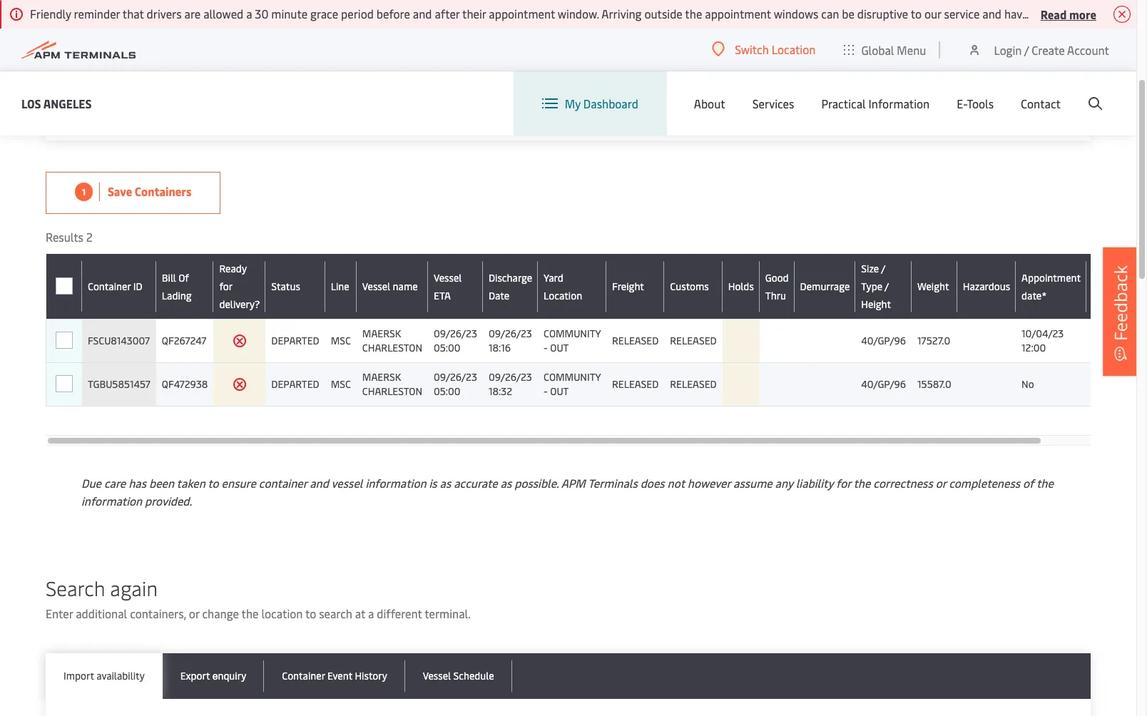 Task type: locate. For each thing, give the bounding box(es) containing it.
accurate
[[454, 475, 498, 491]]

container
[[88, 280, 131, 293], [282, 669, 325, 683]]

are
[[184, 6, 201, 21]]

17527.0
[[917, 334, 950, 347]]

0 vertical spatial 40/gp/96
[[861, 334, 906, 347]]

10/04/23 up 19:51
[[1092, 370, 1134, 384]]

1 horizontal spatial as
[[500, 475, 512, 491]]

feedback button
[[1103, 247, 1139, 376]]

out for 09/26/23 18:32
[[550, 385, 569, 398]]

0 vertical spatial bill
[[110, 93, 126, 109]]

location down yard
[[544, 289, 582, 302]]

or right correctness
[[936, 475, 946, 491]]

0 vertical spatial msc
[[331, 334, 351, 347]]

to left "view"
[[179, 93, 190, 109]]

1 05:00 from the top
[[434, 341, 461, 355]]

switch
[[735, 41, 769, 57]]

0 horizontal spatial a
[[101, 93, 107, 109]]

1 charleston from the top
[[362, 341, 422, 355]]

container for container event history
[[282, 669, 325, 683]]

charleston
[[362, 341, 422, 355], [362, 385, 422, 398]]

be
[[842, 6, 855, 21]]

period
[[341, 6, 374, 21]]

10/04/23 for 12:00
[[1022, 327, 1064, 340]]

0 vertical spatial of
[[129, 93, 140, 109]]

0 vertical spatial charleston
[[362, 341, 422, 355]]

of inside 'due care has been taken to ensure container and vessel information is as accurate as possible. apm terminals does not however assume any liability for the correctness or completeness of the information provided.'
[[1023, 475, 1034, 491]]

save
[[108, 183, 132, 199]]

1 vertical spatial lading
[[162, 289, 192, 302]]

date*
[[1022, 289, 1047, 302]]

1 vertical spatial 09/26/23 05:00
[[434, 370, 477, 398]]

out right 09/26/23 18:32
[[550, 385, 569, 398]]

1 vertical spatial maersk
[[362, 370, 401, 384]]

appointment
[[489, 6, 555, 21], [705, 6, 771, 21], [173, 16, 239, 32]]

possible.
[[514, 475, 559, 491]]

- for 09/26/23 18:16
[[544, 341, 548, 355]]

maersk charleston for 18:16
[[362, 327, 422, 355]]

09/26/23 down "eta"
[[434, 327, 477, 340]]

practical information button
[[821, 71, 930, 136]]

0 vertical spatial information
[[366, 475, 426, 491]]

appointment right shift at the left
[[173, 16, 239, 32]]

fscu8143007
[[88, 334, 150, 347]]

enter
[[46, 606, 73, 621]]

login / create account
[[994, 42, 1109, 57]]

09/26/23 up 18:32
[[489, 370, 532, 384]]

еnquiry
[[212, 669, 246, 683]]

out right 09/26/23 18:16
[[550, 341, 569, 355]]

out
[[550, 341, 569, 355], [550, 385, 569, 398]]

1 horizontal spatial bill
[[162, 271, 176, 284]]

the right show
[[638, 16, 655, 32]]

location
[[772, 41, 816, 57], [544, 289, 582, 302]]

0 vertical spatial out
[[550, 341, 569, 355]]

and left the vessel
[[310, 475, 329, 491]]

1 vertical spatial container
[[282, 669, 325, 683]]

correctness
[[873, 475, 933, 491]]

0 horizontal spatial for
[[219, 280, 233, 293]]

09/26/23 18:16
[[489, 327, 532, 355]]

bill inside bill of lading
[[162, 271, 176, 284]]

05:00 for 09/26/23 18:32
[[434, 385, 461, 398]]

container left id
[[88, 280, 131, 293]]

0 vertical spatial departed
[[271, 334, 319, 347]]

1 horizontal spatial date
[[1092, 289, 1113, 302]]

2 date from the left
[[1092, 289, 1113, 302]]

departed right not ready image
[[271, 377, 319, 391]]

1 vertical spatial or
[[189, 606, 199, 621]]

community right 09/26/23 18:32
[[544, 370, 601, 384]]

1 vertical spatial maersk charleston
[[362, 370, 422, 398]]

or inside 'due care has been taken to ensure container and vessel information is as accurate as possible. apm terminals does not however assume any liability for the correctness or completeness of the information provided.'
[[936, 475, 946, 491]]

of right select
[[129, 93, 140, 109]]

and
[[413, 6, 432, 21], [983, 6, 1002, 21], [726, 16, 745, 32], [310, 475, 329, 491]]

vessel up "eta"
[[434, 271, 462, 284]]

grace
[[310, 6, 338, 21]]

read
[[1041, 6, 1067, 22]]

no
[[1022, 377, 1034, 391]]

1 vertical spatial bill
[[162, 271, 176, 284]]

information left "is"
[[366, 475, 426, 491]]

1 40/gp/96 from the top
[[861, 334, 906, 347]]

15587.0
[[917, 377, 951, 391]]

1 vertical spatial community
[[544, 370, 601, 384]]

community - out down yard location
[[544, 327, 601, 355]]

contact
[[1021, 96, 1061, 111]]

discharge date
[[489, 271, 532, 302]]

container event history button
[[264, 653, 405, 699]]

1 date from the left
[[489, 289, 509, 302]]

global menu
[[861, 42, 926, 57]]

date down "discharge"
[[489, 289, 509, 302]]

1 community - out from the top
[[544, 327, 601, 355]]

2 maersk from the top
[[362, 370, 401, 384]]

0 horizontal spatial as
[[440, 475, 451, 491]]

/ for size
[[881, 262, 886, 275]]

friendly
[[30, 6, 71, 21]]

2 out from the top
[[550, 385, 569, 398]]

services button
[[752, 71, 794, 136]]

close alert image
[[1114, 6, 1131, 23]]

1 vertical spatial /
[[881, 262, 886, 275]]

2 departed from the top
[[271, 377, 319, 391]]

1 vertical spatial 40/gp/96
[[861, 377, 906, 391]]

2 community - out from the top
[[544, 370, 601, 398]]

/
[[1024, 42, 1029, 57], [881, 262, 886, 275], [885, 280, 889, 293]]

window.
[[558, 6, 599, 21]]

1 vertical spatial out
[[550, 385, 569, 398]]

None checkbox
[[55, 278, 73, 295], [55, 278, 72, 295], [55, 332, 73, 349], [56, 332, 73, 350], [55, 375, 73, 392], [56, 376, 73, 393], [55, 278, 73, 295], [55, 278, 72, 295], [55, 332, 73, 349], [56, 332, 73, 350], [55, 375, 73, 392], [56, 376, 73, 393]]

2 - from the top
[[544, 385, 548, 398]]

account
[[1067, 42, 1109, 57]]

2 horizontal spatial appointment
[[705, 6, 771, 21]]

a left 30 at the left
[[246, 6, 252, 21]]

0 vertical spatial location
[[772, 41, 816, 57]]

appointment right their
[[489, 6, 555, 21]]

0 vertical spatial 09/26/23 05:00
[[434, 327, 477, 355]]

1 vertical spatial a
[[101, 93, 107, 109]]

2 09/26/23 05:00 from the top
[[434, 370, 477, 398]]

1 horizontal spatial container
[[282, 669, 325, 683]]

- for 09/26/23 18:32
[[544, 385, 548, 398]]

1 horizontal spatial information
[[366, 475, 426, 491]]

2 40/gp/96 from the top
[[861, 377, 906, 391]]

to left our
[[911, 6, 922, 21]]

qf472938
[[162, 377, 208, 391]]

of right completeness
[[1023, 475, 1034, 491]]

05:00 left 18:16
[[434, 341, 461, 355]]

0 horizontal spatial appointment
[[173, 16, 239, 32]]

that
[[123, 6, 144, 21]]

as right accurate
[[500, 475, 512, 491]]

and left after
[[413, 6, 432, 21]]

09/26/23 05:00 left 18:32
[[434, 370, 477, 398]]

departed
[[271, 334, 319, 347], [271, 377, 319, 391]]

0 horizontal spatial or
[[189, 606, 199, 621]]

1 horizontal spatial a
[[246, 6, 252, 21]]

menu
[[897, 42, 926, 57]]

to right taken
[[208, 475, 219, 491]]

/ right size
[[881, 262, 886, 275]]

2 msc from the top
[[331, 377, 351, 391]]

1 horizontal spatial or
[[936, 475, 946, 491]]

or inside search again enter additional containers, or change the location to search at a different terminal.
[[189, 606, 199, 621]]

for down ready
[[219, 280, 233, 293]]

msc for qf267247
[[331, 334, 351, 347]]

departed for qf472938
[[271, 377, 319, 391]]

0 horizontal spatial bill
[[110, 93, 126, 109]]

2 maersk charleston from the top
[[362, 370, 422, 398]]

due care has been taken to ensure container and vessel information is as accurate as possible. apm terminals does not however assume any liability for the correctness or completeness of the information provided.
[[81, 475, 1054, 509]]

0 vertical spatial 05:00
[[434, 341, 461, 355]]

1 09/26/23 05:00 from the top
[[434, 327, 477, 355]]

/ for login
[[1024, 42, 1029, 57]]

bill left of
[[162, 271, 176, 284]]

1 vertical spatial of
[[1023, 475, 1034, 491]]

search again enter additional containers, or change the location to search at a different terminal.
[[46, 574, 471, 621]]

0 vertical spatial container
[[88, 280, 131, 293]]

for right liability
[[836, 475, 851, 491]]

demurrage
[[800, 280, 850, 293]]

a right select
[[101, 93, 107, 109]]

0 horizontal spatial location
[[544, 289, 582, 302]]

msc for qf472938
[[331, 377, 351, 391]]

1 maersk charleston from the top
[[362, 327, 422, 355]]

the left correctness
[[853, 475, 871, 491]]

for
[[219, 280, 233, 293], [836, 475, 851, 491]]

0 vertical spatial /
[[1024, 42, 1029, 57]]

vessel left schedule
[[423, 669, 451, 683]]

1 out from the top
[[550, 341, 569, 355]]

to inside search again enter additional containers, or change the location to search at a different terminal.
[[305, 606, 316, 621]]

0 horizontal spatial date
[[489, 289, 509, 302]]

ensure
[[222, 475, 256, 491]]

their
[[462, 6, 486, 21]]

0 vertical spatial community - out
[[544, 327, 601, 355]]

12:00
[[1022, 341, 1046, 355]]

departed down status
[[271, 334, 319, 347]]

container left event
[[282, 669, 325, 683]]

vessel
[[434, 271, 462, 284], [362, 280, 390, 293], [423, 669, 451, 683]]

1 - from the top
[[544, 341, 548, 355]]

yard
[[544, 271, 563, 284]]

liability
[[796, 475, 833, 491]]

as right "is"
[[440, 475, 451, 491]]

1 vertical spatial msc
[[331, 377, 351, 391]]

create
[[1032, 42, 1065, 57]]

2 vertical spatial a
[[368, 606, 374, 621]]

05:00 left 18:32
[[434, 385, 461, 398]]

msc
[[331, 334, 351, 347], [331, 377, 351, 391]]

practical information
[[821, 96, 930, 111]]

2 05:00 from the top
[[434, 385, 461, 398]]

1 vertical spatial charleston
[[362, 385, 422, 398]]

a right at
[[368, 606, 374, 621]]

type
[[861, 280, 882, 293]]

date down 'gate'
[[1092, 289, 1113, 302]]

community down yard location
[[544, 327, 601, 340]]

09/26/23 up 18:16
[[489, 327, 532, 340]]

2 community from the top
[[544, 370, 601, 384]]

1 community from the top
[[544, 327, 601, 340]]

40/gp/96 left 15587.0
[[861, 377, 906, 391]]

0 vertical spatial maersk
[[362, 327, 401, 340]]

vessel left name
[[362, 280, 390, 293]]

2 charleston from the top
[[362, 385, 422, 398]]

information down care
[[81, 493, 142, 509]]

a inside search again enter additional containers, or change the location to search at a different terminal.
[[368, 606, 374, 621]]

below
[[575, 16, 606, 32]]

0 horizontal spatial of
[[129, 93, 140, 109]]

and left have
[[983, 6, 1002, 21]]

or
[[936, 475, 946, 491], [189, 606, 199, 621]]

our
[[924, 6, 941, 21]]

0 vertical spatial for
[[219, 280, 233, 293]]

maersk for 09/26/23 18:32
[[362, 370, 401, 384]]

1 vertical spatial for
[[836, 475, 851, 491]]

10/04/23 up the 12:00 at the right top
[[1022, 327, 1064, 340]]

lading down of
[[162, 289, 192, 302]]

at
[[355, 606, 365, 621]]

1 horizontal spatial of
[[1023, 475, 1034, 491]]

appointment up "switch"
[[705, 6, 771, 21]]

community - out right 09/26/23 18:32
[[544, 370, 601, 398]]

0 horizontal spatial container
[[88, 280, 131, 293]]

angeles
[[43, 95, 92, 111]]

as
[[440, 475, 451, 491], [500, 475, 512, 491]]

0 vertical spatial community
[[544, 327, 601, 340]]

lading
[[143, 93, 177, 109], [162, 289, 192, 302]]

lading left "view"
[[143, 93, 177, 109]]

availability
[[96, 669, 145, 683]]

0 horizontal spatial information
[[81, 493, 142, 509]]

maersk for 09/26/23 18:16
[[362, 327, 401, 340]]

vessel
[[331, 475, 363, 491]]

1 horizontal spatial for
[[836, 475, 851, 491]]

09/26/23 05:00 for 18:16
[[434, 327, 477, 355]]

1 vertical spatial departed
[[271, 377, 319, 391]]

19:51
[[1092, 385, 1114, 398]]

allowed
[[203, 6, 243, 21]]

1 vertical spatial location
[[544, 289, 582, 302]]

1 horizontal spatial location
[[772, 41, 816, 57]]

1 vertical spatial 05:00
[[434, 385, 461, 398]]

bill right select
[[110, 93, 126, 109]]

1 maersk from the top
[[362, 327, 401, 340]]

container event history
[[282, 669, 387, 683]]

09/26/23 05:00 left 18:16
[[434, 327, 477, 355]]

0 vertical spatial maersk charleston
[[362, 327, 422, 355]]

/ right type
[[885, 280, 889, 293]]

location
[[261, 606, 303, 621]]

- right 09/26/23 18:32
[[544, 385, 548, 398]]

after
[[435, 6, 460, 21]]

container inside button
[[282, 669, 325, 683]]

location down customers
[[772, 41, 816, 57]]

before
[[377, 6, 410, 21]]

schedule
[[453, 669, 494, 683]]

shift
[[146, 16, 170, 32]]

my dashboard button
[[542, 71, 638, 136]]

container id
[[88, 280, 142, 293]]

location for yard
[[544, 289, 582, 302]]

the right change
[[241, 606, 259, 621]]

0 vertical spatial or
[[936, 475, 946, 491]]

provided.
[[145, 493, 192, 509]]

vessel inside button
[[423, 669, 451, 683]]

05:00
[[434, 341, 461, 355], [434, 385, 461, 398]]

40/gp/96 down height
[[861, 334, 906, 347]]

10/04/23 up 13:31 at the right top of the page
[[1092, 327, 1134, 340]]

- right 09/26/23 18:16
[[544, 341, 548, 355]]

ready for delivery?
[[219, 262, 260, 311]]

0 vertical spatial -
[[544, 341, 548, 355]]

1 departed from the top
[[271, 334, 319, 347]]

show
[[609, 16, 636, 32]]

tab list
[[46, 653, 1091, 699]]

charleston for 09/26/23 18:32
[[362, 385, 422, 398]]

on
[[1121, 6, 1134, 21]]

1 vertical spatial -
[[544, 385, 548, 398]]

1 vertical spatial community - out
[[544, 370, 601, 398]]

to left search
[[305, 606, 316, 621]]

2 horizontal spatial a
[[368, 606, 374, 621]]

the inside search again enter additional containers, or change the location to search at a different terminal.
[[241, 606, 259, 621]]

released
[[612, 334, 659, 347], [670, 334, 717, 347], [612, 377, 659, 391], [670, 377, 717, 391]]

the right outside
[[685, 6, 702, 21]]

appointment
[[1022, 271, 1081, 284]]

login
[[994, 42, 1022, 57]]

/ right "login"
[[1024, 42, 1029, 57]]

1 msc from the top
[[331, 334, 351, 347]]

or left change
[[189, 606, 199, 621]]

40/gp/96 for 17527.0
[[861, 334, 906, 347]]



Task type: describe. For each thing, give the bounding box(es) containing it.
read more
[[1041, 6, 1096, 22]]

name
[[393, 280, 418, 293]]

los angeles link
[[21, 95, 92, 112]]

los angeles
[[21, 95, 92, 111]]

out for 09/26/23 18:16
[[550, 341, 569, 355]]

apm
[[561, 475, 585, 491]]

any
[[775, 475, 793, 491]]

1 as from the left
[[440, 475, 451, 491]]

community for 09/26/23 18:32
[[544, 370, 601, 384]]

listed
[[544, 16, 572, 32]]

save containers
[[108, 183, 191, 199]]

09/26/23 18:32
[[489, 370, 532, 398]]

line
[[331, 280, 349, 293]]

18:32
[[489, 385, 512, 398]]

not
[[667, 475, 685, 491]]

13:31
[[1092, 341, 1113, 355]]

additional
[[76, 606, 127, 621]]

and left date on the right of page
[[726, 16, 745, 32]]

can
[[821, 6, 839, 21]]

0 vertical spatial lading
[[143, 93, 177, 109]]

global
[[861, 42, 894, 57]]

05:00 for 09/26/23 18:16
[[434, 341, 461, 355]]

import
[[63, 669, 94, 683]]

container for container id
[[88, 280, 131, 293]]

delivery?
[[219, 297, 260, 311]]

location for switch
[[772, 41, 816, 57]]

gate
[[1092, 271, 1113, 284]]

read more button
[[1041, 5, 1096, 23]]

hazardous
[[963, 280, 1010, 293]]

impacts
[[1077, 6, 1118, 21]]

import availability
[[63, 669, 145, 683]]

community - out for 09/26/23 18:16
[[544, 327, 601, 355]]

appointment date*
[[1022, 271, 1081, 302]]

termpoint
[[284, 16, 341, 32]]

thru
[[765, 289, 786, 302]]

export еnquiry
[[180, 669, 246, 683]]

e-
[[957, 96, 967, 111]]

for inside 'due care has been taken to ensure container and vessel information is as accurate as possible. apm terminals does not however assume any liability for the correctness or completeness of the information provided.'
[[836, 475, 851, 491]]

1 vertical spatial information
[[81, 493, 142, 509]]

community for 09/26/23 18:16
[[544, 327, 601, 340]]

to inside 'due care has been taken to ensure container and vessel information is as accurate as possible. apm terminals does not however assume any liability for the correctness or completeness of the information provided.'
[[208, 475, 219, 491]]

date inside the discharge date
[[489, 289, 509, 302]]

dr
[[1136, 6, 1147, 21]]

results 2
[[46, 229, 93, 245]]

import availability tab panel
[[46, 699, 1091, 716]]

export еnquiry button
[[162, 653, 264, 699]]

day.
[[446, 16, 466, 32]]

contact button
[[1021, 71, 1061, 136]]

2 vertical spatial /
[[885, 280, 889, 293]]

dates
[[241, 16, 270, 32]]

windows
[[774, 6, 818, 21]]

ready
[[219, 262, 247, 275]]

vessel for vessel schedule
[[423, 669, 451, 683]]

history
[[355, 669, 387, 683]]

time
[[700, 16, 724, 32]]

vessel name
[[362, 280, 418, 293]]

charleston for 09/26/23 18:16
[[362, 341, 422, 355]]

minute
[[271, 6, 308, 21]]

departed for qf267247
[[271, 334, 319, 347]]

is
[[429, 475, 437, 491]]

for inside ready for delivery?
[[219, 280, 233, 293]]

community - out for 09/26/23 18:32
[[544, 370, 601, 398]]

switch location
[[735, 41, 816, 57]]

0 vertical spatial a
[[246, 6, 252, 21]]

due
[[81, 475, 101, 491]]

2 as from the left
[[500, 475, 512, 491]]

los
[[21, 95, 41, 111]]

change
[[202, 606, 239, 621]]

eta
[[434, 289, 451, 302]]

tab list containing import availability
[[46, 653, 1091, 699]]

event
[[327, 669, 352, 683]]

again
[[110, 574, 158, 601]]

friendly reminder that drivers are allowed a 30 minute grace period before and after their appointment window. arriving outside the appointment windows can be disruptive to our service and have negative impacts on dr
[[30, 6, 1147, 21]]

40/gp/96 for 15587.0
[[861, 377, 906, 391]]

good thru
[[765, 271, 789, 302]]

have
[[1004, 6, 1028, 21]]

good
[[765, 271, 789, 284]]

vessel for vessel eta
[[434, 271, 462, 284]]

about button
[[694, 71, 725, 136]]

completeness
[[949, 475, 1020, 491]]

arrive.
[[868, 16, 900, 32]]

discharge
[[489, 271, 532, 284]]

maersk charleston for 18:32
[[362, 370, 422, 398]]

my
[[565, 96, 581, 111]]

10/04/23 for 19:51
[[1092, 370, 1134, 384]]

gate out date
[[1092, 271, 1131, 302]]

09/26/23 05:00 for 18:32
[[434, 370, 477, 398]]

not ready image
[[232, 377, 247, 392]]

date inside gate out date
[[1092, 289, 1113, 302]]

1 horizontal spatial appointment
[[489, 6, 555, 21]]

date
[[748, 16, 771, 32]]

and inside 'due care has been taken to ensure container and vessel information is as accurate as possible. apm terminals does not however assume any liability for the correctness or completeness of the information provided.'
[[310, 475, 329, 491]]

09/26/23 left 09/26/23 18:32
[[434, 370, 477, 384]]

reset
[[534, 95, 559, 108]]

e-tools button
[[957, 71, 994, 136]]

the right completeness
[[1036, 475, 1054, 491]]

10/04/23 13:31
[[1092, 327, 1134, 355]]

search
[[46, 574, 105, 601]]

been
[[149, 475, 174, 491]]

container
[[259, 475, 307, 491]]

the right reflect
[[380, 16, 397, 32]]

my dashboard
[[565, 96, 638, 111]]

vessel eta
[[434, 271, 462, 302]]

yard location
[[544, 271, 582, 302]]

taken
[[177, 475, 205, 491]]

terminal.
[[425, 606, 471, 621]]

reset button
[[498, 91, 559, 112]]

vessel for vessel name
[[362, 280, 390, 293]]

not ready image
[[232, 334, 247, 348]]

freight
[[612, 280, 644, 293]]

search
[[319, 606, 352, 621]]

terminals
[[588, 475, 638, 491]]

service
[[944, 6, 980, 21]]

10/04/23 for 13:31
[[1092, 327, 1134, 340]]

containers,
[[130, 606, 186, 621]]

qf267247
[[162, 334, 206, 347]]



Task type: vqa. For each thing, say whether or not it's contained in the screenshot.
top 'Los'
no



